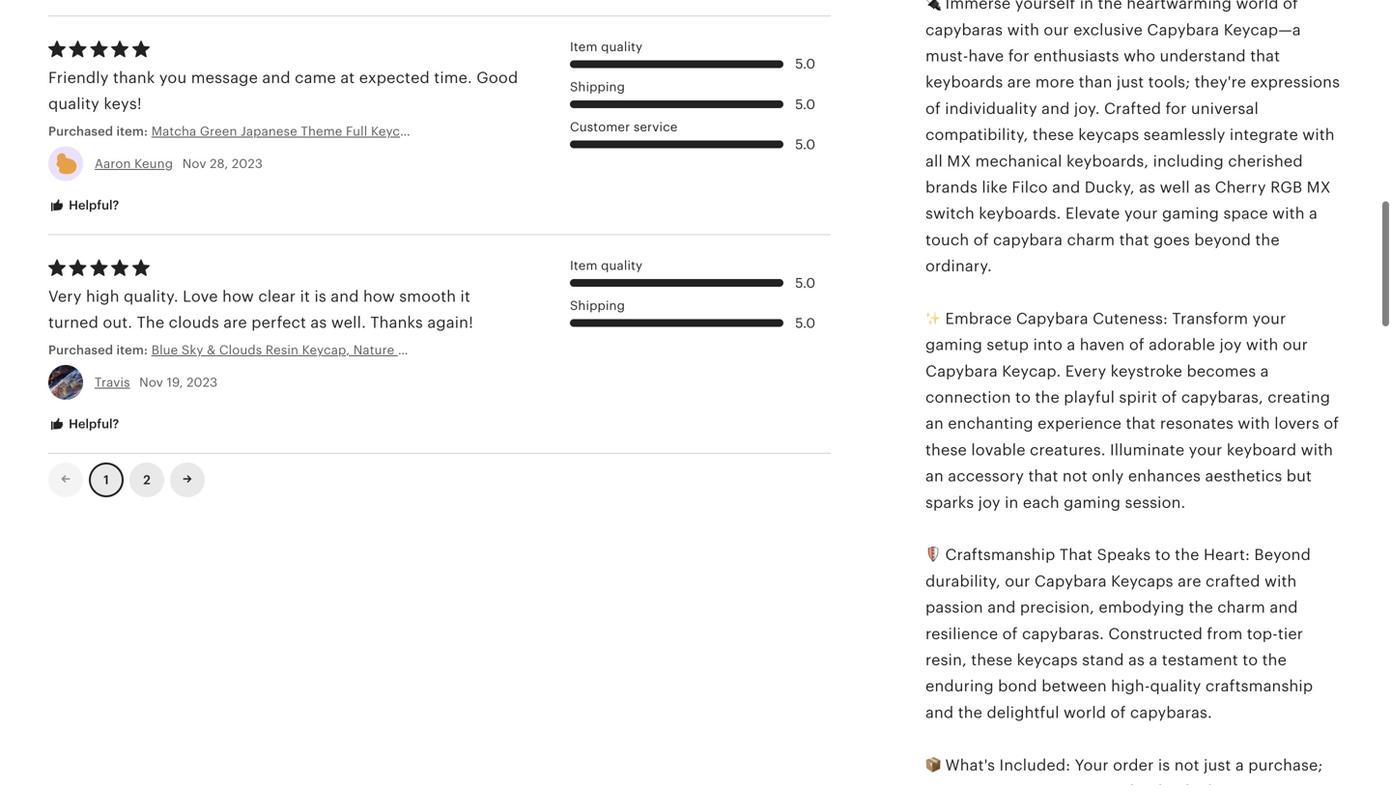 Task type: vqa. For each thing, say whether or not it's contained in the screenshot.
Capybara in 🔌 Immerse yourself in the heartwarming world of capybaras with our exclusive Capybara Keycap—a must-have for enthusiasts who understand that keyboards are more than just tools; they're expressions of individuality and joy. Crafted for universal compatibility, these keycaps seamlessly integrate with all MX mechanical keyboards, including cherished brands like Filco and Ducky, as well as Cherry RGB MX switch keyboards. Elevate your gaming space with a touch of capybara charm that goes beyond the ordinary.
yes



Task type: locate. For each thing, give the bounding box(es) containing it.
and left came at the left of the page
[[262, 69, 291, 86]]

are left more
[[1007, 74, 1031, 91]]

keycaps up keyboards,
[[1078, 126, 1139, 144]]

3 5.0 from the top
[[795, 137, 815, 152]]

capybara up connection
[[926, 363, 998, 380]]

0 vertical spatial joy
[[1220, 336, 1242, 354]]

ducky,
[[1085, 179, 1135, 196]]

what's
[[945, 757, 995, 774]]

1 helpful? button from the top
[[34, 188, 134, 224]]

for down tools;
[[1166, 100, 1187, 117]]

1 purchased item: from the top
[[48, 124, 151, 139]]

2 link
[[129, 463, 164, 498]]

you
[[159, 69, 187, 86]]

helpful? button down travis
[[34, 407, 134, 442]]

2 vertical spatial an
[[951, 783, 969, 785]]

charm down "crafted"
[[1218, 599, 1266, 616]]

0 horizontal spatial for
[[1008, 47, 1029, 65]]

beyond
[[1194, 231, 1251, 249]]

of down cuteness:
[[1129, 336, 1145, 354]]

a right the space
[[1309, 205, 1318, 222]]

0 vertical spatial are
[[1007, 74, 1031, 91]]

1 horizontal spatial just
[[1204, 757, 1231, 774]]

0 horizontal spatial 2023
[[187, 375, 218, 390]]

of right resilience
[[1002, 625, 1018, 643]]

are right clouds
[[223, 314, 247, 331]]

2 horizontal spatial in
[[1080, 0, 1094, 12]]

0 horizontal spatial nov
[[139, 375, 163, 390]]

gaming down only
[[1064, 494, 1121, 511]]

shipping for very high quality. love how clear it is and how smooth it turned out. the clouds are perfect as well. thanks again!
[[570, 299, 625, 313]]

1 horizontal spatial how
[[363, 288, 395, 305]]

1 horizontal spatial is
[[1158, 757, 1170, 774]]

embrace
[[945, 310, 1012, 327]]

helpful? down travis
[[66, 417, 119, 431]]

gaming down ✨
[[926, 336, 983, 354]]

in up exclusive
[[1080, 0, 1094, 12]]

keyboard
[[1227, 441, 1297, 459]]

item: for high
[[116, 343, 148, 358]]

1 horizontal spatial for
[[1166, 100, 1187, 117]]

not up the individual
[[1174, 757, 1200, 774]]

world inside 🔌 immerse yourself in the heartwarming world of capybaras with our exclusive capybara keycap—a must-have for enthusiasts who understand that keyboards are more than just tools; they're expressions of individuality and joy. crafted for universal compatibility, these keycaps seamlessly integrate with all mx mechanical keyboards, including cherished brands like filco and ducky, as well as cherry rgb mx switch keyboards. elevate your gaming space with a touch of capybara charm that goes beyond the ordinary.
[[1236, 0, 1279, 12]]

these up accessory on the right bottom of the page
[[926, 441, 967, 459]]

purchase;
[[1248, 757, 1323, 774]]

0 horizontal spatial your
[[1124, 205, 1158, 222]]

with right integrate
[[1303, 126, 1335, 144]]

0 vertical spatial keycaps
[[1078, 126, 1139, 144]]

these inside ✨ embrace capybara cuteness: transform your gaming setup into a haven of adorable joy with our capybara keycap. every keystroke becomes a connection to the playful spirit of capybaras, creating an enchanting experience that resonates with lovers of these lovable creatures. illuminate your keyboard with an accessory that not only enhances aesthetics but sparks joy in each gaming session.
[[926, 441, 967, 459]]

0 horizontal spatial to
[[1015, 389, 1031, 406]]

into
[[1033, 336, 1063, 354]]

enduring
[[926, 678, 994, 695]]

the
[[1098, 0, 1122, 12], [1255, 231, 1280, 249], [1035, 389, 1060, 406], [1175, 547, 1199, 564], [1189, 599, 1213, 616], [1262, 652, 1287, 669], [958, 704, 983, 722]]

1 purchased from the top
[[48, 124, 113, 139]]

2 5.0 from the top
[[795, 96, 815, 112]]

1 vertical spatial for
[[1166, 100, 1187, 117]]

2 horizontal spatial our
[[1283, 336, 1308, 354]]

2 item: from the top
[[116, 343, 148, 358]]

mx
[[947, 152, 971, 170], [1307, 179, 1331, 196]]

helpful? button
[[34, 188, 134, 224], [34, 407, 134, 442]]

world
[[1236, 0, 1279, 12], [1064, 704, 1106, 722]]

2 it from the left
[[460, 288, 471, 305]]

stand
[[1082, 652, 1124, 669]]

a inside 🔌 immerse yourself in the heartwarming world of capybaras with our exclusive capybara keycap—a must-have for enthusiasts who understand that keyboards are more than just tools; they're expressions of individuality and joy. crafted for universal compatibility, these keycaps seamlessly integrate with all mx mechanical keyboards, including cherished brands like filco and ducky, as well as cherry rgb mx switch keyboards. elevate your gaming space with a touch of capybara charm that goes beyond the ordinary.
[[1309, 205, 1318, 222]]

1 horizontal spatial not
[[1174, 757, 1200, 774]]

1 horizontal spatial nov
[[182, 156, 206, 171]]

0 vertical spatial our
[[1044, 21, 1069, 38]]

0 horizontal spatial just
[[1117, 74, 1144, 91]]

universal
[[1191, 100, 1259, 117]]

your right 'transform'
[[1253, 310, 1286, 327]]

1 horizontal spatial keycaps
[[1078, 126, 1139, 144]]

nov left 19,
[[139, 375, 163, 390]]

connection
[[926, 389, 1011, 406]]

quality
[[601, 40, 643, 54], [48, 95, 99, 113], [601, 258, 643, 273], [1150, 678, 1201, 695]]

0 horizontal spatial world
[[1064, 704, 1106, 722]]

that left goes
[[1119, 231, 1149, 249]]

are left "crafted"
[[1178, 573, 1201, 590]]

1 horizontal spatial are
[[1007, 74, 1031, 91]]

travis link
[[95, 375, 130, 390]]

2 purchased item: from the top
[[48, 343, 151, 358]]

as inside very high quality. love how clear it is and how smooth it turned out. the clouds are perfect as well. thanks again!
[[311, 314, 327, 331]]

heart:
[[1204, 547, 1250, 564]]

0 vertical spatial charm
[[1067, 231, 1115, 249]]

2 vertical spatial are
[[1178, 573, 1201, 590]]

tier
[[1278, 625, 1303, 643]]

capybara down heartwarming
[[1147, 21, 1219, 38]]

0 vertical spatial for
[[1008, 47, 1029, 65]]

and down more
[[1042, 100, 1070, 117]]

customer service
[[570, 120, 678, 134]]

1 vertical spatial helpful?
[[66, 417, 119, 431]]

1 vertical spatial are
[[223, 314, 247, 331]]

2 helpful? from the top
[[66, 417, 119, 431]]

1 horizontal spatial these
[[971, 652, 1013, 669]]

purchased up aaron
[[48, 124, 113, 139]]

resilience
[[926, 625, 998, 643]]

our down yourself
[[1044, 21, 1069, 38]]

0 vertical spatial shipping
[[570, 80, 625, 94]]

0 vertical spatial just
[[1117, 74, 1144, 91]]

0 vertical spatial nov
[[182, 156, 206, 171]]

capybaras. down high-
[[1130, 704, 1212, 722]]

not inside 📦 what's included: your order is not just a purchase; it's an investment in joy and individual expression
[[1174, 757, 1200, 774]]

0 vertical spatial these
[[1033, 126, 1074, 144]]

0 horizontal spatial it
[[300, 288, 310, 305]]

keycaps
[[1111, 573, 1173, 590]]

must-
[[926, 47, 969, 65]]

0 vertical spatial to
[[1015, 389, 1031, 406]]

aaron keung nov 28, 2023
[[95, 156, 263, 171]]

2 horizontal spatial to
[[1243, 652, 1258, 669]]

2
[[143, 473, 150, 487]]

heartwarming
[[1127, 0, 1232, 12]]

item: for thank
[[116, 124, 148, 139]]

charm down 'elevate'
[[1067, 231, 1115, 249]]

1 vertical spatial gaming
[[926, 336, 983, 354]]

0 horizontal spatial joy
[[978, 494, 1001, 511]]

1 vertical spatial shipping
[[570, 299, 625, 313]]

for right have
[[1008, 47, 1029, 65]]

to up craftsmanship
[[1243, 652, 1258, 669]]

0 vertical spatial your
[[1124, 205, 1158, 222]]

0 vertical spatial item quality
[[570, 40, 643, 54]]

at
[[340, 69, 355, 86]]

2023 right 19,
[[187, 375, 218, 390]]

1 item quality from the top
[[570, 40, 643, 54]]

just inside 🔌 immerse yourself in the heartwarming world of capybaras with our exclusive capybara keycap—a must-have for enthusiasts who understand that keyboards are more than just tools; they're expressions of individuality and joy. crafted for universal compatibility, these keycaps seamlessly integrate with all mx mechanical keyboards, including cherished brands like filco and ducky, as well as cherry rgb mx switch keyboards. elevate your gaming space with a touch of capybara charm that goes beyond the ordinary.
[[1117, 74, 1144, 91]]

sparks
[[926, 494, 974, 511]]

world down between
[[1064, 704, 1106, 722]]

not down creatures.
[[1063, 468, 1088, 485]]

included:
[[999, 757, 1071, 774]]

charm inside 🔌 immerse yourself in the heartwarming world of capybaras with our exclusive capybara keycap—a must-have for enthusiasts who understand that keyboards are more than just tools; they're expressions of individuality and joy. crafted for universal compatibility, these keycaps seamlessly integrate with all mx mechanical keyboards, including cherished brands like filco and ducky, as well as cherry rgb mx switch keyboards. elevate your gaming space with a touch of capybara charm that goes beyond the ordinary.
[[1067, 231, 1115, 249]]

2 vertical spatial our
[[1005, 573, 1030, 590]]

0 horizontal spatial charm
[[1067, 231, 1115, 249]]

1 horizontal spatial capybaras.
[[1130, 704, 1212, 722]]

just
[[1117, 74, 1144, 91], [1204, 757, 1231, 774]]

to up keycaps
[[1155, 547, 1171, 564]]

to inside ✨ embrace capybara cuteness: transform your gaming setup into a haven of adorable joy with our capybara keycap. every keystroke becomes a connection to the playful spirit of capybaras, creating an enchanting experience that resonates with lovers of these lovable creatures. illuminate your keyboard with an accessory that not only enhances aesthetics but sparks joy in each gaming session.
[[1015, 389, 1031, 406]]

durability,
[[926, 573, 1001, 590]]

5 5.0 from the top
[[795, 315, 815, 331]]

2 shipping from the top
[[570, 299, 625, 313]]

our down craftsmanship on the bottom
[[1005, 573, 1030, 590]]

4 5.0 from the top
[[795, 275, 815, 291]]

keycaps up between
[[1017, 652, 1078, 669]]

0 vertical spatial helpful?
[[66, 198, 119, 212]]

0 horizontal spatial in
[[1005, 494, 1019, 511]]

good
[[477, 69, 518, 86]]

joy down accessory on the right bottom of the page
[[978, 494, 1001, 511]]

and up well.
[[331, 288, 359, 305]]

0 horizontal spatial our
[[1005, 573, 1030, 590]]

resin,
[[926, 652, 967, 669]]

it
[[300, 288, 310, 305], [460, 288, 471, 305]]

clouds
[[169, 314, 219, 331]]

item: down out.
[[116, 343, 148, 358]]

capybara down that
[[1035, 573, 1107, 590]]

just up the individual
[[1204, 757, 1231, 774]]

0 vertical spatial purchased item:
[[48, 124, 151, 139]]

1 vertical spatial in
[[1005, 494, 1019, 511]]

in inside 🔌 immerse yourself in the heartwarming world of capybaras with our exclusive capybara keycap—a must-have for enthusiasts who understand that keyboards are more than just tools; they're expressions of individuality and joy. crafted for universal compatibility, these keycaps seamlessly integrate with all mx mechanical keyboards, including cherished brands like filco and ducky, as well as cherry rgb mx switch keyboards. elevate your gaming space with a touch of capybara charm that goes beyond the ordinary.
[[1080, 0, 1094, 12]]

understand
[[1160, 47, 1246, 65]]

is
[[314, 288, 326, 305], [1158, 757, 1170, 774]]

seamlessly
[[1144, 126, 1226, 144]]

as up high-
[[1128, 652, 1145, 669]]

with down the rgb
[[1273, 205, 1305, 222]]

resonates
[[1160, 415, 1234, 433]]

with inside 🛡️ craftsmanship that speaks to the heart: beyond durability, our capybara keycaps are crafted with passion and precision, embodying the charm and resilience of capybaras. constructed from top-tier resin, these keycaps stand as a testament to the enduring bond between high-quality craftsmanship and the delightful world of capybaras.
[[1265, 573, 1297, 590]]

1 vertical spatial 2023
[[187, 375, 218, 390]]

2 item from the top
[[570, 258, 598, 273]]

2 horizontal spatial joy
[[1220, 336, 1242, 354]]

item for friendly thank you message and came at expected time. good quality keys!
[[570, 40, 598, 54]]

again!
[[427, 314, 473, 331]]

that up each
[[1028, 468, 1058, 485]]

how up 'thanks'
[[363, 288, 395, 305]]

1 vertical spatial mx
[[1307, 179, 1331, 196]]

1 vertical spatial your
[[1253, 310, 1286, 327]]

5.0
[[795, 56, 815, 72], [795, 96, 815, 112], [795, 137, 815, 152], [795, 275, 815, 291], [795, 315, 815, 331]]

not inside ✨ embrace capybara cuteness: transform your gaming setup into a haven of adorable joy with our capybara keycap. every keystroke becomes a connection to the playful spirit of capybaras, creating an enchanting experience that resonates with lovers of these lovable creatures. illuminate your keyboard with an accessory that not only enhances aesthetics but sparks joy in each gaming session.
[[1063, 468, 1088, 485]]

0 vertical spatial item:
[[116, 124, 148, 139]]

joy down your
[[1080, 783, 1102, 785]]

enchanting
[[948, 415, 1033, 433]]

customer
[[570, 120, 630, 134]]

1 horizontal spatial charm
[[1218, 599, 1266, 616]]

2023 right 28, on the left
[[232, 156, 263, 171]]

1 vertical spatial just
[[1204, 757, 1231, 774]]

1 it from the left
[[300, 288, 310, 305]]

keycaps inside 🛡️ craftsmanship that speaks to the heart: beyond durability, our capybara keycaps are crafted with passion and precision, embodying the charm and resilience of capybaras. constructed from top-tier resin, these keycaps stand as a testament to the enduring bond between high-quality craftsmanship and the delightful world of capybaras.
[[1017, 652, 1078, 669]]

1 vertical spatial nov
[[139, 375, 163, 390]]

2 vertical spatial to
[[1243, 652, 1258, 669]]

1 vertical spatial purchased item:
[[48, 343, 151, 358]]

helpful? button for friendly thank you message and came at expected time. good quality keys!
[[34, 188, 134, 224]]

2 item quality from the top
[[570, 258, 643, 273]]

charm
[[1067, 231, 1115, 249], [1218, 599, 1266, 616]]

0 vertical spatial capybaras.
[[1022, 625, 1104, 643]]

2 purchased from the top
[[48, 343, 113, 358]]

it up again!
[[460, 288, 471, 305]]

very high quality. love how clear it is and how smooth it turned out. the clouds are perfect as well. thanks again!
[[48, 288, 473, 331]]

0 horizontal spatial these
[[926, 441, 967, 459]]

1 horizontal spatial in
[[1062, 783, 1075, 785]]

setup
[[987, 336, 1029, 354]]

just up crafted
[[1117, 74, 1144, 91]]

2 vertical spatial these
[[971, 652, 1013, 669]]

item quality for friendly thank you message and came at expected time. good quality keys!
[[570, 40, 643, 54]]

1 vertical spatial item:
[[116, 343, 148, 358]]

0 vertical spatial gaming
[[1162, 205, 1219, 222]]

purchased item: up aaron
[[48, 124, 151, 139]]

joy inside 📦 what's included: your order is not just a purchase; it's an investment in joy and individual expression
[[1080, 783, 1102, 785]]

these
[[1033, 126, 1074, 144], [926, 441, 967, 459], [971, 652, 1013, 669]]

2 vertical spatial in
[[1062, 783, 1075, 785]]

helpful? button down aaron
[[34, 188, 134, 224]]

and up tier
[[1270, 599, 1298, 616]]

every
[[1065, 363, 1106, 380]]

with down beyond
[[1265, 573, 1297, 590]]

and down enduring at bottom right
[[926, 704, 954, 722]]

keycaps
[[1078, 126, 1139, 144], [1017, 652, 1078, 669]]

each
[[1023, 494, 1060, 511]]

is inside 📦 what's included: your order is not just a purchase; it's an investment in joy and individual expression
[[1158, 757, 1170, 774]]

2 vertical spatial your
[[1189, 441, 1223, 459]]

the left heart:
[[1175, 547, 1199, 564]]

your
[[1075, 757, 1109, 774]]

a down constructed
[[1149, 652, 1158, 669]]

an down connection
[[926, 415, 944, 433]]

0 vertical spatial item
[[570, 40, 598, 54]]

0 horizontal spatial not
[[1063, 468, 1088, 485]]

that down keycap—a
[[1250, 47, 1280, 65]]

joy
[[1220, 336, 1242, 354], [978, 494, 1001, 511], [1080, 783, 1102, 785]]

1 vertical spatial our
[[1283, 336, 1308, 354]]

is up the individual
[[1158, 757, 1170, 774]]

0 vertical spatial 2023
[[232, 156, 263, 171]]

in
[[1080, 0, 1094, 12], [1005, 494, 1019, 511], [1062, 783, 1075, 785]]

crafted
[[1206, 573, 1260, 590]]

purchased item: down out.
[[48, 343, 151, 358]]

1 5.0 from the top
[[795, 56, 815, 72]]

mx right all
[[947, 152, 971, 170]]

1 vertical spatial item
[[570, 258, 598, 273]]

1 horizontal spatial your
[[1189, 441, 1223, 459]]

came
[[295, 69, 336, 86]]

purchased item: for high
[[48, 343, 151, 358]]

1 vertical spatial these
[[926, 441, 967, 459]]

haven
[[1080, 336, 1125, 354]]

capybara inside 🛡️ craftsmanship that speaks to the heart: beyond durability, our capybara keycaps are crafted with passion and precision, embodying the charm and resilience of capybaras. constructed from top-tier resin, these keycaps stand as a testament to the enduring bond between high-quality craftsmanship and the delightful world of capybaras.
[[1035, 573, 1107, 590]]

0 vertical spatial world
[[1236, 0, 1279, 12]]

1 vertical spatial purchased
[[48, 343, 113, 358]]

as left well.
[[311, 314, 327, 331]]

your up goes
[[1124, 205, 1158, 222]]

0 horizontal spatial are
[[223, 314, 247, 331]]

1 helpful? from the top
[[66, 198, 119, 212]]

the down the space
[[1255, 231, 1280, 249]]

travis
[[95, 375, 130, 390]]

purchased item:
[[48, 124, 151, 139], [48, 343, 151, 358]]

that down spirit
[[1126, 415, 1156, 433]]

1 item from the top
[[570, 40, 598, 54]]

for
[[1008, 47, 1029, 65], [1166, 100, 1187, 117]]

item quality for very high quality. love how clear it is and how smooth it turned out. the clouds are perfect as well. thanks again!
[[570, 258, 643, 273]]

0 vertical spatial in
[[1080, 0, 1094, 12]]

0 horizontal spatial mx
[[947, 152, 971, 170]]

2 vertical spatial gaming
[[1064, 494, 1121, 511]]

1 item: from the top
[[116, 124, 148, 139]]

aaron
[[95, 156, 131, 171]]

gaming down well
[[1162, 205, 1219, 222]]

as inside 🛡️ craftsmanship that speaks to the heart: beyond durability, our capybara keycaps are crafted with passion and precision, embodying the charm and resilience of capybaras. constructed from top-tier resin, these keycaps stand as a testament to the enduring bond between high-quality craftsmanship and the delightful world of capybaras.
[[1128, 652, 1145, 669]]

out.
[[103, 314, 133, 331]]

an inside 📦 what's included: your order is not just a purchase; it's an investment in joy and individual expression
[[951, 783, 969, 785]]

capybara inside 🔌 immerse yourself in the heartwarming world of capybaras with our exclusive capybara keycap—a must-have for enthusiasts who understand that keyboards are more than just tools; they're expressions of individuality and joy. crafted for universal compatibility, these keycaps seamlessly integrate with all mx mechanical keyboards, including cherished brands like filco and ducky, as well as cherry rgb mx switch keyboards. elevate your gaming space with a touch of capybara charm that goes beyond the ordinary.
[[1147, 21, 1219, 38]]

1 shipping from the top
[[570, 80, 625, 94]]

and down "order"
[[1106, 783, 1134, 785]]

the down keycap.
[[1035, 389, 1060, 406]]

these inside 🛡️ craftsmanship that speaks to the heart: beyond durability, our capybara keycaps are crafted with passion and precision, embodying the charm and resilience of capybaras. constructed from top-tier resin, these keycaps stand as a testament to the enduring bond between high-quality craftsmanship and the delightful world of capybaras.
[[971, 652, 1013, 669]]

2 helpful? button from the top
[[34, 407, 134, 442]]

1 vertical spatial is
[[1158, 757, 1170, 774]]

cuteness:
[[1093, 310, 1168, 327]]

of down high-
[[1111, 704, 1126, 722]]

1 vertical spatial to
[[1155, 547, 1171, 564]]

1 horizontal spatial world
[[1236, 0, 1279, 12]]

a inside 📦 what's included: your order is not just a purchase; it's an investment in joy and individual expression
[[1235, 757, 1244, 774]]

purchased down turned
[[48, 343, 113, 358]]

are inside 🔌 immerse yourself in the heartwarming world of capybaras with our exclusive capybara keycap—a must-have for enthusiasts who understand that keyboards are more than just tools; they're expressions of individuality and joy. crafted for universal compatibility, these keycaps seamlessly integrate with all mx mechanical keyboards, including cherished brands like filco and ducky, as well as cherry rgb mx switch keyboards. elevate your gaming space with a touch of capybara charm that goes beyond the ordinary.
[[1007, 74, 1031, 91]]

1 horizontal spatial gaming
[[1064, 494, 1121, 511]]

your
[[1124, 205, 1158, 222], [1253, 310, 1286, 327], [1189, 441, 1223, 459]]

purchased
[[48, 124, 113, 139], [48, 343, 113, 358]]

0 vertical spatial not
[[1063, 468, 1088, 485]]

very
[[48, 288, 82, 305]]

0 vertical spatial purchased
[[48, 124, 113, 139]]

world up keycap—a
[[1236, 0, 1279, 12]]

1 vertical spatial world
[[1064, 704, 1106, 722]]

your down "resonates"
[[1189, 441, 1223, 459]]

embodying
[[1099, 599, 1185, 616]]

keycap—a
[[1224, 21, 1301, 38]]

a
[[1309, 205, 1318, 222], [1067, 336, 1076, 354], [1260, 363, 1269, 380], [1149, 652, 1158, 669], [1235, 757, 1244, 774]]

1 horizontal spatial joy
[[1080, 783, 1102, 785]]

1 vertical spatial item quality
[[570, 258, 643, 273]]

these up bond
[[971, 652, 1013, 669]]

an down what's
[[951, 783, 969, 785]]

how right the love
[[222, 288, 254, 305]]

0 horizontal spatial keycaps
[[1017, 652, 1078, 669]]

these down joy.
[[1033, 126, 1074, 144]]

1 vertical spatial charm
[[1218, 599, 1266, 616]]

it right the clear
[[300, 288, 310, 305]]

the up from in the right bottom of the page
[[1189, 599, 1213, 616]]

1 horizontal spatial it
[[460, 288, 471, 305]]

have
[[969, 47, 1004, 65]]

purchased for very high quality. love how clear it is and how smooth it turned out. the clouds are perfect as well. thanks again!
[[48, 343, 113, 358]]

cherished
[[1228, 152, 1303, 170]]

an up sparks
[[926, 468, 944, 485]]

investment
[[973, 783, 1057, 785]]

in down your
[[1062, 783, 1075, 785]]

is right the clear
[[314, 288, 326, 305]]

0 vertical spatial helpful? button
[[34, 188, 134, 224]]

a left purchase;
[[1235, 757, 1244, 774]]



Task type: describe. For each thing, give the bounding box(es) containing it.
our inside 🛡️ craftsmanship that speaks to the heart: beyond durability, our capybara keycaps are crafted with passion and precision, embodying the charm and resilience of capybaras. constructed from top-tier resin, these keycaps stand as a testament to the enduring bond between high-quality craftsmanship and the delightful world of capybaras.
[[1005, 573, 1030, 590]]

as left well
[[1139, 179, 1156, 196]]

illuminate
[[1110, 441, 1185, 459]]

beyond
[[1254, 547, 1311, 564]]

and right filco
[[1052, 179, 1080, 196]]

with down yourself
[[1007, 21, 1040, 38]]

goes
[[1154, 231, 1190, 249]]

just inside 📦 what's included: your order is not just a purchase; it's an investment in joy and individual expression
[[1204, 757, 1231, 774]]

quality.
[[124, 288, 178, 305]]

space
[[1224, 205, 1268, 222]]

love
[[183, 288, 218, 305]]

of right spirit
[[1162, 389, 1177, 406]]

tools;
[[1148, 74, 1190, 91]]

keyboards
[[926, 74, 1003, 91]]

well.
[[331, 314, 366, 331]]

of right lovers
[[1324, 415, 1339, 433]]

1
[[104, 473, 109, 487]]

creating
[[1268, 389, 1330, 406]]

expected
[[359, 69, 430, 86]]

speaks
[[1097, 547, 1151, 564]]

0 horizontal spatial gaming
[[926, 336, 983, 354]]

gaming inside 🔌 immerse yourself in the heartwarming world of capybaras with our exclusive capybara keycap—a must-have for enthusiasts who understand that keyboards are more than just tools; they're expressions of individuality and joy. crafted for universal compatibility, these keycaps seamlessly integrate with all mx mechanical keyboards, including cherished brands like filco and ducky, as well as cherry rgb mx switch keyboards. elevate your gaming space with a touch of capybara charm that goes beyond the ordinary.
[[1162, 205, 1219, 222]]

1 horizontal spatial mx
[[1307, 179, 1331, 196]]

0 horizontal spatial capybaras.
[[1022, 625, 1104, 643]]

helpful? for very high quality. love how clear it is and how smooth it turned out. the clouds are perfect as well. thanks again!
[[66, 417, 119, 431]]

keycap.
[[1002, 363, 1061, 380]]

high
[[86, 288, 119, 305]]

a inside 🛡️ craftsmanship that speaks to the heart: beyond durability, our capybara keycaps are crafted with passion and precision, embodying the charm and resilience of capybaras. constructed from top-tier resin, these keycaps stand as a testament to the enduring bond between high-quality craftsmanship and the delightful world of capybaras.
[[1149, 652, 1158, 669]]

keycaps inside 🔌 immerse yourself in the heartwarming world of capybaras with our exclusive capybara keycap—a must-have for enthusiasts who understand that keyboards are more than just tools; they're expressions of individuality and joy. crafted for universal compatibility, these keycaps seamlessly integrate with all mx mechanical keyboards, including cherished brands like filco and ducky, as well as cherry rgb mx switch keyboards. elevate your gaming space with a touch of capybara charm that goes beyond the ordinary.
[[1078, 126, 1139, 144]]

smooth
[[399, 288, 456, 305]]

and inside 📦 what's included: your order is not just a purchase; it's an investment in joy and individual expression
[[1106, 783, 1134, 785]]

purchased item: for thank
[[48, 124, 151, 139]]

creatures.
[[1030, 441, 1106, 459]]

28,
[[210, 156, 228, 171]]

the down enduring at bottom right
[[958, 704, 983, 722]]

the inside ✨ embrace capybara cuteness: transform your gaming setup into a haven of adorable joy with our capybara keycap. every keystroke becomes a connection to the playful spirit of capybaras, creating an enchanting experience that resonates with lovers of these lovable creatures. illuminate your keyboard with an accessory that not only enhances aesthetics but sparks joy in each gaming session.
[[1035, 389, 1060, 406]]

of right the 'touch'
[[974, 231, 989, 249]]

in inside ✨ embrace capybara cuteness: transform your gaming setup into a haven of adorable joy with our capybara keycap. every keystroke becomes a connection to the playful spirit of capybaras, creating an enchanting experience that resonates with lovers of these lovable creatures. illuminate your keyboard with an accessory that not only enhances aesthetics but sparks joy in each gaming session.
[[1005, 494, 1019, 511]]

spirit
[[1119, 389, 1157, 406]]

delightful
[[987, 704, 1059, 722]]

perfect
[[251, 314, 306, 331]]

integrate
[[1230, 126, 1298, 144]]

keys!
[[104, 95, 142, 113]]

our inside 🔌 immerse yourself in the heartwarming world of capybaras with our exclusive capybara keycap—a must-have for enthusiasts who understand that keyboards are more than just tools; they're expressions of individuality and joy. crafted for universal compatibility, these keycaps seamlessly integrate with all mx mechanical keyboards, including cherished brands like filco and ducky, as well as cherry rgb mx switch keyboards. elevate your gaming space with a touch of capybara charm that goes beyond the ordinary.
[[1044, 21, 1069, 38]]

order
[[1113, 757, 1154, 774]]

0 vertical spatial mx
[[947, 152, 971, 170]]

time.
[[434, 69, 472, 86]]

between
[[1042, 678, 1107, 695]]

lovable
[[971, 441, 1026, 459]]

turned
[[48, 314, 99, 331]]

top-
[[1247, 625, 1278, 643]]

travis nov 19, 2023
[[95, 375, 218, 390]]

helpful? button for very high quality. love how clear it is and how smooth it turned out. the clouds are perfect as well. thanks again!
[[34, 407, 134, 442]]

thanks
[[370, 314, 423, 331]]

compatibility,
[[926, 126, 1028, 144]]

passion
[[926, 599, 983, 616]]

🛡️ craftsmanship that speaks to the heart: beyond durability, our capybara keycaps are crafted with passion and precision, embodying the charm and resilience of capybaras. constructed from top-tier resin, these keycaps stand as a testament to the enduring bond between high-quality craftsmanship and the delightful world of capybaras.
[[926, 547, 1313, 722]]

enhances
[[1128, 468, 1201, 485]]

from
[[1207, 625, 1243, 643]]

🔌
[[926, 0, 941, 12]]

keyboards,
[[1067, 152, 1149, 170]]

with up but
[[1301, 441, 1333, 459]]

transform
[[1172, 310, 1248, 327]]

high-
[[1111, 678, 1150, 695]]

is inside very high quality. love how clear it is and how smooth it turned out. the clouds are perfect as well. thanks again!
[[314, 288, 326, 305]]

19,
[[167, 375, 183, 390]]

thank
[[113, 69, 155, 86]]

mechanical
[[975, 152, 1062, 170]]

that
[[1060, 547, 1093, 564]]

a right becomes
[[1260, 363, 1269, 380]]

with up becomes
[[1246, 336, 1278, 354]]

than
[[1079, 74, 1112, 91]]

well
[[1160, 179, 1190, 196]]

1 link
[[89, 463, 124, 498]]

are inside 🛡️ craftsmanship that speaks to the heart: beyond durability, our capybara keycaps are crafted with passion and precision, embodying the charm and resilience of capybaras. constructed from top-tier resin, these keycaps stand as a testament to the enduring bond between high-quality craftsmanship and the delightful world of capybaras.
[[1178, 573, 1201, 590]]

the up exclusive
[[1098, 0, 1122, 12]]

brands
[[926, 179, 978, 196]]

capybaras
[[926, 21, 1003, 38]]

of down keyboards
[[926, 100, 941, 117]]

1 how from the left
[[222, 288, 254, 305]]

our inside ✨ embrace capybara cuteness: transform your gaming setup into a haven of adorable joy with our capybara keycap. every keystroke becomes a connection to the playful spirit of capybaras, creating an enchanting experience that resonates with lovers of these lovable creatures. illuminate your keyboard with an accessory that not only enhances aesthetics but sparks joy in each gaming session.
[[1283, 336, 1308, 354]]

1 vertical spatial an
[[926, 468, 944, 485]]

bond
[[998, 678, 1037, 695]]

who
[[1124, 47, 1156, 65]]

all
[[926, 152, 943, 170]]

quality inside friendly thank you message and came at expected time. good quality keys!
[[48, 95, 99, 113]]

2 how from the left
[[363, 288, 395, 305]]

with up keyboard
[[1238, 415, 1270, 433]]

the down top-
[[1262, 652, 1287, 669]]

1 vertical spatial joy
[[978, 494, 1001, 511]]

enthusiasts
[[1034, 47, 1119, 65]]

lovers
[[1275, 415, 1320, 433]]

🔌 immerse yourself in the heartwarming world of capybaras with our exclusive capybara keycap—a must-have for enthusiasts who understand that keyboards are more than just tools; they're expressions of individuality and joy. crafted for universal compatibility, these keycaps seamlessly integrate with all mx mechanical keyboards, including cherished brands like filco and ducky, as well as cherry rgb mx switch keyboards. elevate your gaming space with a touch of capybara charm that goes beyond the ordinary.
[[926, 0, 1340, 275]]

friendly
[[48, 69, 109, 86]]

shipping for friendly thank you message and came at expected time. good quality keys!
[[570, 80, 625, 94]]

charm inside 🛡️ craftsmanship that speaks to the heart: beyond durability, our capybara keycaps are crafted with passion and precision, embodying the charm and resilience of capybaras. constructed from top-tier resin, these keycaps stand as a testament to the enduring bond between high-quality craftsmanship and the delightful world of capybaras.
[[1218, 599, 1266, 616]]

your inside 🔌 immerse yourself in the heartwarming world of capybaras with our exclusive capybara keycap—a must-have for enthusiasts who understand that keyboards are more than just tools; they're expressions of individuality and joy. crafted for universal compatibility, these keycaps seamlessly integrate with all mx mechanical keyboards, including cherished brands like filco and ducky, as well as cherry rgb mx switch keyboards. elevate your gaming space with a touch of capybara charm that goes beyond the ordinary.
[[1124, 205, 1158, 222]]

craftsmanship
[[1206, 678, 1313, 695]]

capybara up into
[[1016, 310, 1089, 327]]

🛡️
[[926, 547, 941, 564]]

it's
[[926, 783, 947, 785]]

cherry
[[1215, 179, 1266, 196]]

experience
[[1038, 415, 1122, 433]]

helpful? for friendly thank you message and came at expected time. good quality keys!
[[66, 198, 119, 212]]

as right well
[[1194, 179, 1211, 196]]

of up keycap—a
[[1283, 0, 1298, 12]]

elevate
[[1066, 205, 1120, 222]]

accessory
[[948, 468, 1024, 485]]

keystroke
[[1111, 363, 1183, 380]]

but
[[1287, 468, 1312, 485]]

are inside very high quality. love how clear it is and how smooth it turned out. the clouds are perfect as well. thanks again!
[[223, 314, 247, 331]]

and down durability,
[[988, 599, 1016, 616]]

✨ embrace capybara cuteness: transform your gaming setup into a haven of adorable joy with our capybara keycap. every keystroke becomes a connection to the playful spirit of capybaras, creating an enchanting experience that resonates with lovers of these lovable creatures. illuminate your keyboard with an accessory that not only enhances aesthetics but sparks joy in each gaming session.
[[926, 310, 1339, 511]]

including
[[1153, 152, 1224, 170]]

the
[[137, 314, 164, 331]]

rgb
[[1270, 179, 1303, 196]]

quality inside 🛡️ craftsmanship that speaks to the heart: beyond durability, our capybara keycaps are crafted with passion and precision, embodying the charm and resilience of capybaras. constructed from top-tier resin, these keycaps stand as a testament to the enduring bond between high-quality craftsmanship and the delightful world of capybaras.
[[1150, 678, 1201, 695]]

item for very high quality. love how clear it is and how smooth it turned out. the clouds are perfect as well. thanks again!
[[570, 258, 598, 273]]

purchased for friendly thank you message and came at expected time. good quality keys!
[[48, 124, 113, 139]]

these inside 🔌 immerse yourself in the heartwarming world of capybaras with our exclusive capybara keycap—a must-have for enthusiasts who understand that keyboards are more than just tools; they're expressions of individuality and joy. crafted for universal compatibility, these keycaps seamlessly integrate with all mx mechanical keyboards, including cherished brands like filco and ducky, as well as cherry rgb mx switch keyboards. elevate your gaming space with a touch of capybara charm that goes beyond the ordinary.
[[1033, 126, 1074, 144]]

a right into
[[1067, 336, 1076, 354]]

like
[[982, 179, 1008, 196]]

ordinary.
[[926, 258, 992, 275]]

immerse
[[945, 0, 1011, 12]]

and inside very high quality. love how clear it is and how smooth it turned out. the clouds are perfect as well. thanks again!
[[331, 288, 359, 305]]

2 horizontal spatial your
[[1253, 310, 1286, 327]]

world inside 🛡️ craftsmanship that speaks to the heart: beyond durability, our capybara keycaps are crafted with passion and precision, embodying the charm and resilience of capybaras. constructed from top-tier resin, these keycaps stand as a testament to the enduring bond between high-quality craftsmanship and the delightful world of capybaras.
[[1064, 704, 1106, 722]]

individuality
[[945, 100, 1037, 117]]

joy.
[[1074, 100, 1100, 117]]

✨
[[926, 310, 941, 327]]

and inside friendly thank you message and came at expected time. good quality keys!
[[262, 69, 291, 86]]

in inside 📦 what's included: your order is not just a purchase; it's an investment in joy and individual expression
[[1062, 783, 1075, 785]]

0 vertical spatial an
[[926, 415, 944, 433]]

precision,
[[1020, 599, 1095, 616]]

message
[[191, 69, 258, 86]]



